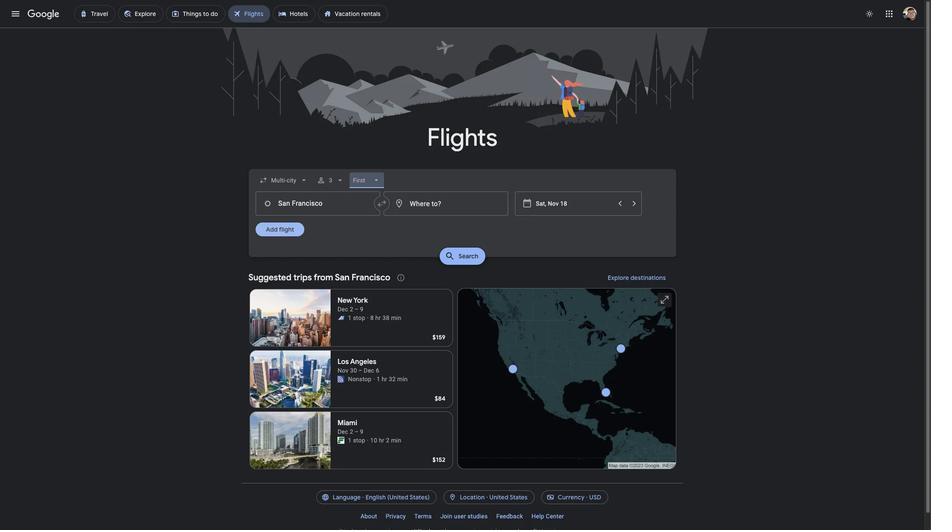 Task type: vqa. For each thing, say whether or not it's contained in the screenshot.
$2,135 text box
no



Task type: locate. For each thing, give the bounding box(es) containing it.
1 vertical spatial stop
[[353, 437, 366, 444]]

1 2 – 9 from the top
[[350, 306, 364, 313]]

frontier image
[[338, 437, 345, 444]]

stop for dec
[[353, 437, 366, 444]]

1 right frontier icon
[[348, 437, 352, 444]]

1 vertical spatial min
[[398, 376, 408, 383]]

united states
[[490, 494, 528, 501]]

2 vertical spatial hr
[[379, 437, 385, 444]]

center
[[546, 513, 565, 520]]

2 – 9 down york
[[350, 306, 364, 313]]

0 vertical spatial min
[[391, 315, 402, 321]]

 image left the 8
[[367, 314, 369, 322]]

hr for miami
[[379, 437, 385, 444]]

united
[[490, 494, 509, 501]]

from
[[314, 272, 333, 283]]

$152
[[433, 456, 446, 464]]

english
[[366, 494, 386, 501]]

explore destinations button
[[598, 267, 677, 288]]

min
[[391, 315, 402, 321], [398, 376, 408, 383], [391, 437, 402, 444]]

min right 2
[[391, 437, 402, 444]]

explore destinations
[[608, 274, 666, 282]]

min for miami
[[391, 437, 402, 444]]

1 for miami
[[348, 437, 352, 444]]

 image
[[374, 375, 375, 384]]

 image left 10
[[367, 436, 369, 445]]

stop
[[353, 315, 366, 321], [353, 437, 366, 444]]

1 stop
[[348, 315, 366, 321], [348, 437, 366, 444]]

8
[[371, 315, 374, 321]]

destinations
[[631, 274, 666, 282]]

hr
[[376, 315, 381, 321], [382, 376, 388, 383], [379, 437, 385, 444]]

dec
[[338, 306, 348, 313], [338, 428, 348, 435]]

2 vertical spatial 1
[[348, 437, 352, 444]]

1 vertical spatial 2 – 9
[[350, 428, 364, 435]]

main menu image
[[10, 9, 21, 19]]

8 hr 38 min
[[371, 315, 402, 321]]

flights
[[428, 123, 498, 153]]

0 vertical spatial 1
[[348, 315, 352, 321]]

add
[[266, 226, 278, 233]]

 image
[[367, 314, 369, 322], [367, 436, 369, 445]]

united image
[[338, 376, 345, 383]]

None field
[[256, 173, 312, 188], [350, 173, 384, 188], [256, 173, 312, 188], [350, 173, 384, 188]]

miami
[[338, 419, 358, 428]]

feedback
[[497, 513, 523, 520]]

1 stop down miami dec 2 – 9
[[348, 437, 366, 444]]

0 vertical spatial stop
[[353, 315, 366, 321]]

3 button
[[314, 170, 348, 191]]

 image inside the suggested trips from san francisco region
[[374, 375, 375, 384]]

francisco
[[352, 272, 391, 283]]

1 1 stop from the top
[[348, 315, 366, 321]]

dec up frontier and spirit icon
[[338, 306, 348, 313]]

stop left 10
[[353, 437, 366, 444]]

2 2 – 9 from the top
[[350, 428, 364, 435]]

1 stop down new york dec 2 – 9
[[348, 315, 366, 321]]

1 stop from the top
[[353, 315, 366, 321]]

2  image from the top
[[367, 436, 369, 445]]

1
[[348, 315, 352, 321], [377, 376, 380, 383], [348, 437, 352, 444]]

help
[[532, 513, 545, 520]]

hr right the 8
[[376, 315, 381, 321]]

1 vertical spatial dec
[[338, 428, 348, 435]]

2 1 stop from the top
[[348, 437, 366, 444]]

(united
[[388, 494, 409, 501]]

1  image from the top
[[367, 314, 369, 322]]

dec inside miami dec 2 – 9
[[338, 428, 348, 435]]

1 down 6
[[377, 376, 380, 383]]

0 vertical spatial 2 – 9
[[350, 306, 364, 313]]

nov
[[338, 367, 349, 374]]

1 stop for dec
[[348, 437, 366, 444]]

0 vertical spatial hr
[[376, 315, 381, 321]]

1 vertical spatial  image
[[367, 436, 369, 445]]

usd
[[590, 494, 602, 501]]

2 – 9
[[350, 306, 364, 313], [350, 428, 364, 435]]

hr left 2
[[379, 437, 385, 444]]

None text field
[[256, 192, 380, 216]]

privacy
[[386, 513, 406, 520]]

hr for new york
[[376, 315, 381, 321]]

hr left 32
[[382, 376, 388, 383]]

10 hr 2 min
[[371, 437, 402, 444]]

0 vertical spatial 1 stop
[[348, 315, 366, 321]]

84 US dollars text field
[[435, 395, 446, 403]]

$159
[[433, 334, 446, 341]]

stop left the 8
[[353, 315, 366, 321]]

0 vertical spatial  image
[[367, 314, 369, 322]]

currency
[[558, 494, 585, 501]]

none text field inside flight search box
[[256, 192, 380, 216]]

add flight button
[[256, 223, 305, 236]]

stop for york
[[353, 315, 366, 321]]

2 dec from the top
[[338, 428, 348, 435]]

0 vertical spatial dec
[[338, 306, 348, 313]]

1 right frontier and spirit icon
[[348, 315, 352, 321]]

trips
[[294, 272, 312, 283]]

Flight search field
[[242, 169, 684, 267]]

frontier and spirit image
[[338, 315, 345, 321]]

dec inside new york dec 2 – 9
[[338, 306, 348, 313]]

1 dec from the top
[[338, 306, 348, 313]]

search button
[[440, 248, 486, 265]]

min right the 38
[[391, 315, 402, 321]]

min right 32
[[398, 376, 408, 383]]

dec up frontier icon
[[338, 428, 348, 435]]

san
[[335, 272, 350, 283]]

 image for miami
[[367, 436, 369, 445]]

min for new york
[[391, 315, 402, 321]]

about
[[361, 513, 377, 520]]

2 vertical spatial min
[[391, 437, 402, 444]]

2 – 9 down miami
[[350, 428, 364, 435]]

join user studies link
[[436, 510, 492, 523]]

york
[[354, 296, 368, 305]]

1 for new
[[348, 315, 352, 321]]

user
[[454, 513, 466, 520]]

1 vertical spatial 1 stop
[[348, 437, 366, 444]]

1 vertical spatial 1
[[377, 376, 380, 383]]

1 vertical spatial hr
[[382, 376, 388, 383]]

nonstop
[[348, 376, 372, 383]]

2 stop from the top
[[353, 437, 366, 444]]

states)
[[410, 494, 430, 501]]



Task type: describe. For each thing, give the bounding box(es) containing it.
10
[[371, 437, 378, 444]]

suggested
[[249, 272, 292, 283]]

hr for los angeles
[[382, 376, 388, 383]]

studies
[[468, 513, 488, 520]]

join
[[441, 513, 453, 520]]

 image for new york
[[367, 314, 369, 322]]

feedback link
[[492, 510, 528, 523]]

6
[[376, 367, 380, 374]]

32
[[389, 376, 396, 383]]

new york dec 2 – 9
[[338, 296, 368, 313]]

change appearance image
[[860, 3, 881, 24]]

1 hr 32 min
[[377, 376, 408, 383]]

suggested trips from san francisco region
[[249, 267, 677, 473]]

$84
[[435, 395, 446, 403]]

new
[[338, 296, 352, 305]]

los angeles nov 30 – dec 6
[[338, 358, 380, 374]]

38
[[383, 315, 390, 321]]

2 – 9 inside miami dec 2 – 9
[[350, 428, 364, 435]]

min for los angeles
[[398, 376, 408, 383]]

1 stop for york
[[348, 315, 366, 321]]

english (united states)
[[366, 494, 430, 501]]

159 US dollars text field
[[433, 334, 446, 341]]

angeles
[[351, 358, 377, 366]]

2
[[386, 437, 390, 444]]

30 – dec
[[350, 367, 375, 374]]

terms link
[[410, 510, 436, 523]]

Where to? text field
[[384, 192, 509, 216]]

join user studies
[[441, 513, 488, 520]]

explore
[[608, 274, 629, 282]]

language
[[333, 494, 361, 501]]

privacy link
[[382, 510, 410, 523]]

Departure text field
[[536, 192, 613, 215]]

states
[[510, 494, 528, 501]]

search
[[459, 252, 479, 260]]

miami dec 2 – 9
[[338, 419, 364, 435]]

2 – 9 inside new york dec 2 – 9
[[350, 306, 364, 313]]

3
[[329, 177, 333, 184]]

add flight
[[266, 226, 294, 233]]

flight
[[279, 226, 294, 233]]

suggested trips from san francisco
[[249, 272, 391, 283]]

help center link
[[528, 510, 569, 523]]

about link
[[357, 510, 382, 523]]

help center
[[532, 513, 565, 520]]

terms
[[415, 513, 432, 520]]

location
[[460, 494, 485, 501]]

152 US dollars text field
[[433, 456, 446, 464]]

los
[[338, 358, 349, 366]]



